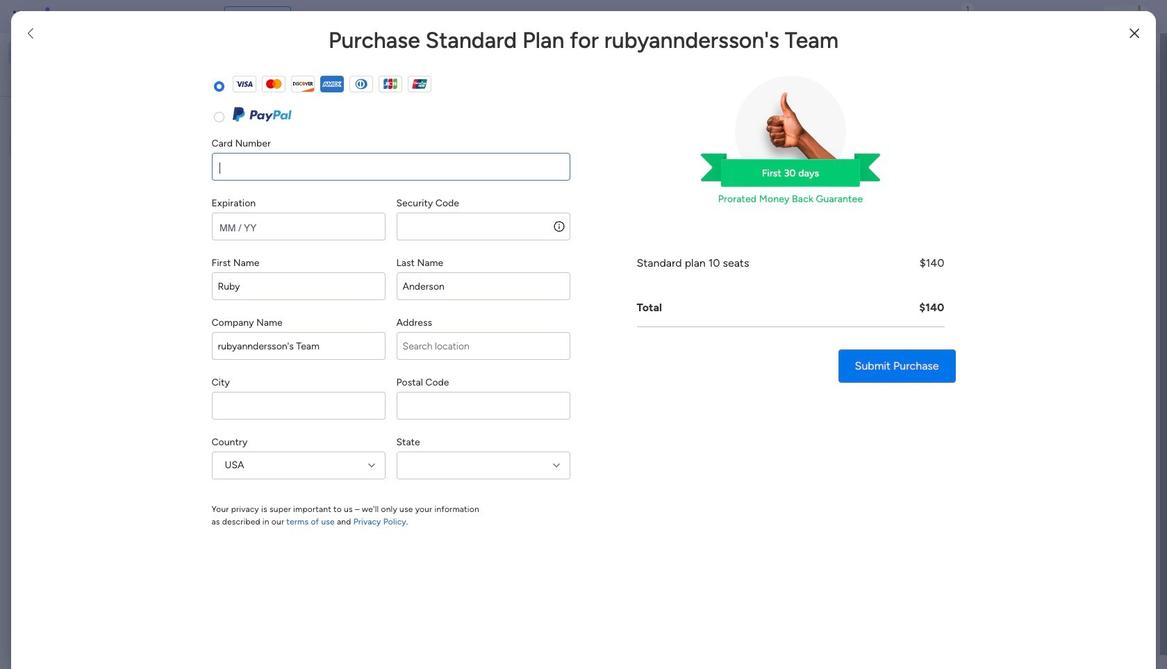 Task type: locate. For each thing, give the bounding box(es) containing it.
quick search results list box
[[215, 130, 905, 314]]

search everything image
[[1047, 10, 1060, 24]]

list box
[[0, 162, 177, 400]]

help image
[[1077, 10, 1091, 24]]

option
[[8, 42, 169, 64], [8, 65, 169, 88], [0, 164, 177, 167]]

close update feed (inbox) image
[[215, 331, 231, 347]]

1 horizontal spatial add to favorites image
[[639, 254, 653, 268]]

0 horizontal spatial add to favorites image
[[412, 254, 426, 268]]

None field
[[212, 272, 385, 300], [396, 272, 570, 300], [212, 332, 385, 360], [212, 392, 385, 420], [396, 392, 570, 420], [212, 272, 385, 300], [396, 272, 570, 300], [212, 332, 385, 360], [212, 392, 385, 420], [396, 392, 570, 420]]

ruby anderson image
[[1129, 6, 1151, 28], [247, 379, 275, 407]]

0 horizontal spatial ruby anderson image
[[247, 379, 275, 407]]

1 element
[[355, 331, 372, 347]]

1 add to favorites image from the left
[[412, 254, 426, 268]]

add to favorites image
[[412, 254, 426, 268], [639, 254, 653, 268]]

1 vertical spatial ruby anderson image
[[247, 379, 275, 407]]

update feed image
[[951, 10, 965, 24]]

1 horizontal spatial ruby anderson image
[[1129, 6, 1151, 28]]

component image
[[232, 276, 245, 288]]

0 vertical spatial ruby anderson image
[[1129, 6, 1151, 28]]

1 vertical spatial option
[[8, 65, 169, 88]]



Task type: vqa. For each thing, say whether or not it's contained in the screenshot.
your
no



Task type: describe. For each thing, give the bounding box(es) containing it.
close image
[[1130, 27, 1140, 39]]

invite members image
[[982, 10, 996, 24]]

Search location field
[[396, 332, 570, 360]]

see plans image
[[231, 9, 243, 24]]

public board image
[[232, 254, 247, 269]]

close recently visited image
[[215, 113, 231, 130]]

close my workspaces image
[[215, 522, 231, 538]]

notifications image
[[921, 10, 935, 24]]

back image
[[28, 27, 33, 39]]

monday marketplace image
[[1012, 10, 1026, 24]]

2 vertical spatial option
[[0, 164, 177, 167]]

select product image
[[13, 10, 26, 24]]

2 add to favorites image from the left
[[639, 254, 653, 268]]

0 vertical spatial option
[[8, 42, 169, 64]]

1 image
[[962, 1, 974, 16]]



